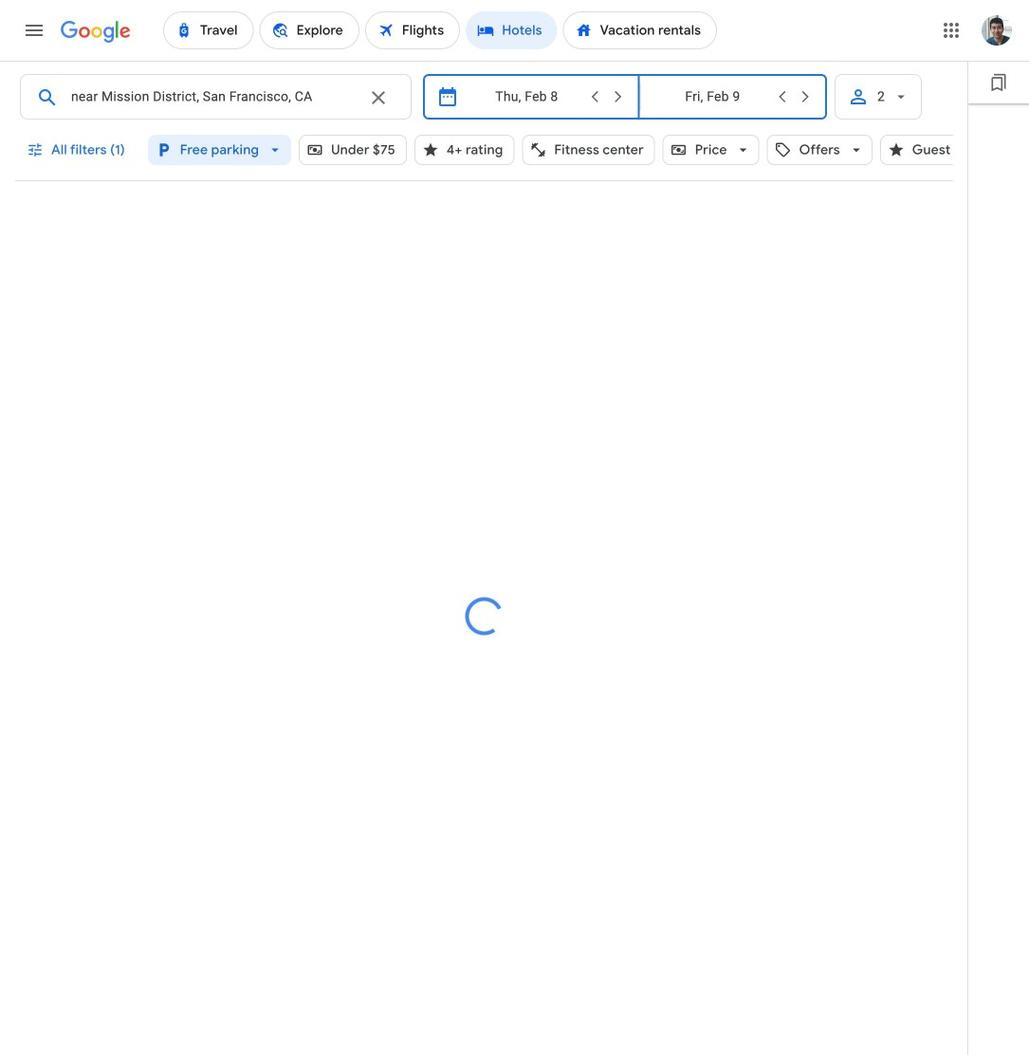 Task type: vqa. For each thing, say whether or not it's contained in the screenshot.
"$4,630"
no



Task type: locate. For each thing, give the bounding box(es) containing it.
Search for places, hotels and more text field
[[70, 75, 356, 119]]

main menu image
[[23, 19, 46, 42]]

clear image
[[367, 86, 390, 109]]

saved items image
[[990, 73, 1009, 92]]

Check-in text field
[[471, 75, 584, 119]]

Check-out text field
[[656, 75, 771, 119]]



Task type: describe. For each thing, give the bounding box(es) containing it.
filters form
[[15, 61, 961, 192]]

saved items element
[[969, 62, 1030, 103]]



